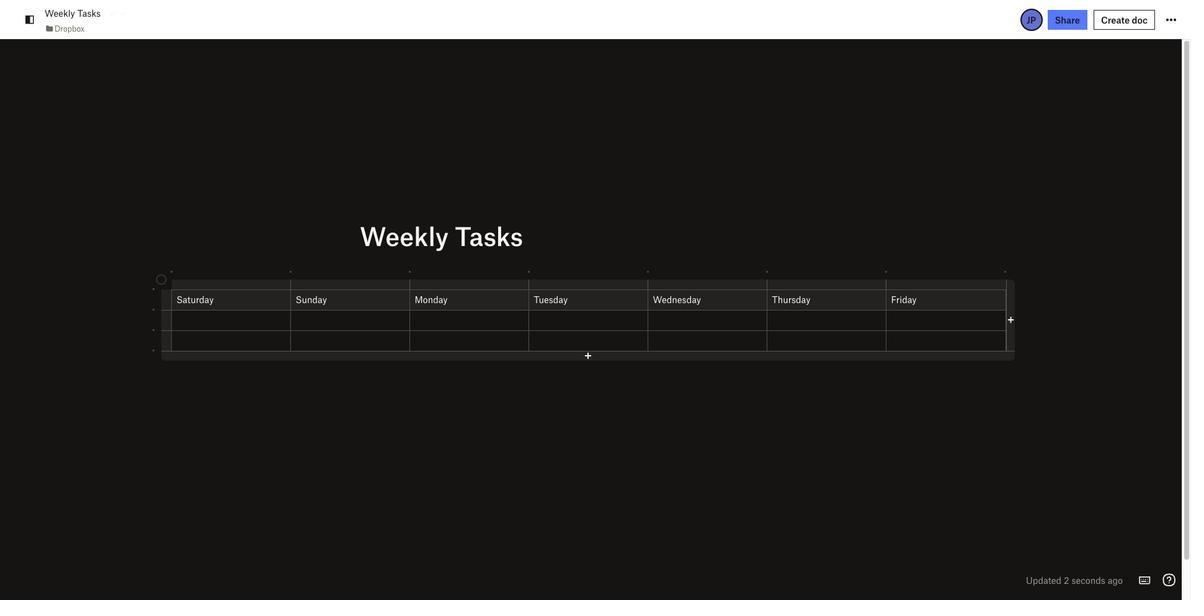 Task type: locate. For each thing, give the bounding box(es) containing it.
0 horizontal spatial weekly tasks
[[45, 8, 101, 19]]

0 vertical spatial tasks
[[77, 8, 101, 19]]

updated 2 seconds ago
[[1026, 575, 1123, 586]]

create doc
[[1101, 14, 1148, 25]]

1 vertical spatial add to table image
[[584, 352, 592, 361]]

0 horizontal spatial add to table image
[[584, 352, 592, 361]]

tasks
[[77, 8, 101, 19], [455, 220, 523, 251]]

1 horizontal spatial weekly tasks
[[360, 220, 523, 251]]

1 horizontal spatial tasks
[[455, 220, 523, 251]]

weekly tasks
[[45, 8, 101, 19], [360, 220, 523, 251]]

overlay image
[[1007, 316, 1015, 325]]

weekly tasks link
[[45, 6, 101, 20]]

seconds
[[1072, 575, 1106, 586]]

add to table image
[[1007, 316, 1015, 325], [584, 352, 592, 361]]

share button
[[1048, 10, 1088, 29]]

1 vertical spatial weekly
[[360, 220, 449, 251]]

1 horizontal spatial add to table image
[[1007, 316, 1015, 325]]

0 vertical spatial weekly tasks
[[45, 8, 101, 19]]

ago
[[1108, 575, 1123, 586]]

dropbox link
[[45, 22, 85, 35]]

0 horizontal spatial tasks
[[77, 8, 101, 19]]

0 vertical spatial weekly
[[45, 8, 75, 19]]

tasks inside weekly tasks link
[[77, 8, 101, 19]]

1 vertical spatial weekly tasks
[[360, 220, 523, 251]]

weekly
[[45, 8, 75, 19], [360, 220, 449, 251]]

doc
[[1132, 14, 1148, 25]]

friday
[[891, 294, 917, 305]]



Task type: describe. For each thing, give the bounding box(es) containing it.
0 vertical spatial add to table image
[[1007, 316, 1015, 325]]

sunday
[[296, 294, 327, 305]]

dropbox
[[55, 23, 85, 33]]

0 horizontal spatial weekly
[[45, 8, 75, 19]]

share
[[1055, 14, 1080, 25]]

1 horizontal spatial weekly
[[360, 220, 449, 251]]

wednesday
[[653, 294, 701, 305]]

create
[[1101, 14, 1130, 25]]

create doc button
[[1094, 10, 1155, 29]]

monday
[[415, 294, 448, 305]]

thursday
[[772, 294, 811, 305]]

tuesday
[[534, 294, 568, 305]]

1 vertical spatial tasks
[[455, 220, 523, 251]]

jp button
[[1020, 8, 1043, 31]]

jp
[[1027, 14, 1036, 25]]

saturday
[[177, 294, 214, 305]]

2
[[1064, 575, 1070, 586]]

updated
[[1026, 575, 1062, 586]]



Task type: vqa. For each thing, say whether or not it's contained in the screenshot.
days
no



